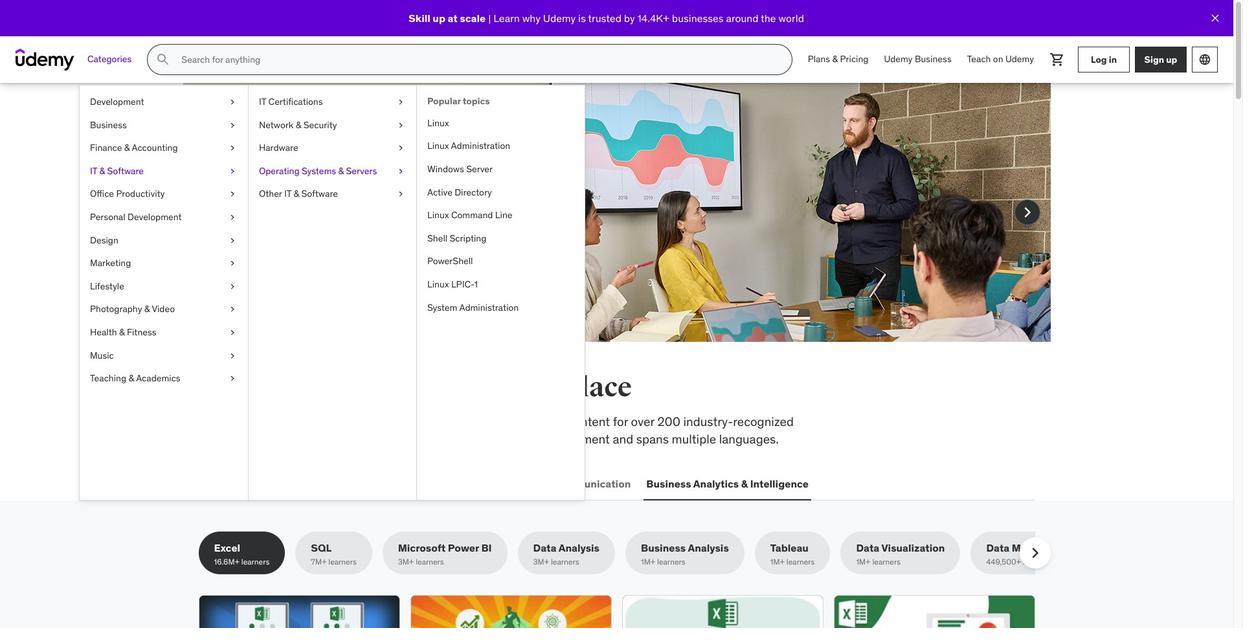 Task type: locate. For each thing, give the bounding box(es) containing it.
0 horizontal spatial up
[[433, 12, 445, 24]]

business for business analysis 1m+ learners
[[641, 541, 686, 554]]

1 horizontal spatial analysis
[[688, 541, 729, 554]]

& left "security"
[[296, 119, 301, 131]]

linux lpic-1
[[427, 278, 478, 290]]

tableau
[[770, 541, 809, 554]]

analysis for data analysis
[[559, 541, 600, 554]]

6 learners from the left
[[787, 557, 815, 567]]

1 vertical spatial up
[[1166, 53, 1177, 65]]

xsmall image for music
[[227, 349, 238, 362]]

xsmall image inside business link
[[227, 119, 238, 132]]

covering
[[198, 414, 248, 429]]

0 horizontal spatial 1m+
[[641, 557, 655, 567]]

software
[[107, 165, 144, 177], [301, 188, 338, 200]]

1m+ for data visualization
[[856, 557, 871, 567]]

& right teaching
[[129, 372, 134, 384]]

log in link
[[1078, 47, 1130, 73]]

health & fitness
[[90, 326, 156, 338]]

1 vertical spatial skills
[[350, 414, 377, 429]]

active directory link
[[417, 181, 585, 204]]

it & software link
[[80, 160, 248, 183]]

2 horizontal spatial it
[[284, 188, 291, 200]]

teaching & academics link
[[80, 367, 248, 390]]

health
[[90, 326, 117, 338]]

1 vertical spatial to
[[380, 414, 391, 429]]

to
[[457, 197, 468, 213], [380, 414, 391, 429]]

choose a language image
[[1199, 53, 1211, 66]]

personal
[[90, 211, 125, 223]]

software down systems
[[301, 188, 338, 200]]

data up the 449,500+
[[986, 541, 1010, 554]]

with
[[245, 215, 268, 230]]

2 horizontal spatial 1m+
[[856, 557, 871, 567]]

& inside button
[[741, 477, 748, 490]]

security
[[304, 119, 337, 131]]

2 learners from the left
[[328, 557, 357, 567]]

udemy inside 'teach on udemy' 'link'
[[1006, 53, 1034, 65]]

xsmall image for business
[[227, 119, 238, 132]]

xsmall image for it certifications
[[396, 96, 406, 109]]

see
[[245, 197, 266, 213]]

by
[[624, 12, 635, 24]]

0 horizontal spatial 3m+
[[398, 557, 414, 567]]

topics,
[[447, 414, 483, 429]]

hardware link
[[249, 137, 416, 160]]

our
[[276, 431, 294, 447]]

data left visualization
[[856, 541, 879, 554]]

linux for linux lpic-1
[[427, 278, 449, 290]]

learners inside data analysis 3m+ learners
[[551, 557, 579, 567]]

3 data from the left
[[986, 541, 1010, 554]]

development
[[90, 96, 144, 107], [128, 211, 182, 223], [226, 477, 292, 490]]

analysis inside business analysis 1m+ learners
[[688, 541, 729, 554]]

xsmall image inside the personal development link
[[227, 211, 238, 224]]

0 vertical spatial administration
[[451, 140, 510, 152]]

why for scale
[[522, 12, 541, 24]]

0 vertical spatial why
[[522, 12, 541, 24]]

linux up shell
[[427, 209, 449, 221]]

photography & video link
[[80, 298, 248, 321]]

1 3m+ from the left
[[398, 557, 414, 567]]

1 vertical spatial administration
[[459, 301, 519, 313]]

xsmall image inside teaching & academics link
[[227, 372, 238, 385]]

xsmall image for lifestyle
[[227, 280, 238, 293]]

up inside 'link'
[[1166, 53, 1177, 65]]

development for web
[[226, 477, 292, 490]]

& for academics
[[129, 372, 134, 384]]

communication button
[[550, 468, 633, 499]]

skills up supports
[[350, 414, 377, 429]]

workplace
[[290, 414, 347, 429]]

1 linux from the top
[[427, 117, 449, 129]]

xsmall image inside lifestyle link
[[227, 280, 238, 293]]

& left video
[[144, 303, 150, 315]]

administration for linux administration
[[451, 140, 510, 152]]

business for business analytics & intelligence
[[646, 477, 691, 490]]

0 horizontal spatial why
[[269, 197, 291, 213]]

xsmall image inside it & software link
[[227, 165, 238, 178]]

business for business
[[90, 119, 127, 131]]

xsmall image for health & fitness
[[227, 326, 238, 339]]

3 linux from the top
[[427, 209, 449, 221]]

software inside other it & software link
[[301, 188, 338, 200]]

xsmall image inside music link
[[227, 349, 238, 362]]

1 horizontal spatial to
[[457, 197, 468, 213]]

it up the network on the left
[[259, 96, 266, 107]]

administration up server
[[451, 140, 510, 152]]

sign up
[[1144, 53, 1177, 65]]

1 horizontal spatial in
[[1109, 53, 1117, 65]]

linux for linux
[[427, 117, 449, 129]]

the left "world"
[[761, 12, 776, 24]]

0 horizontal spatial to
[[380, 414, 391, 429]]

449,500+
[[986, 557, 1021, 567]]

|
[[488, 12, 491, 24]]

linux lpic-1 link
[[417, 273, 585, 296]]

1 analysis from the left
[[559, 541, 600, 554]]

1 horizontal spatial data
[[856, 541, 879, 554]]

xsmall image for marketing
[[227, 257, 238, 270]]

xsmall image inside marketing link
[[227, 257, 238, 270]]

xsmall image inside design "link"
[[227, 234, 238, 247]]

200
[[658, 414, 680, 429]]

in right log
[[1109, 53, 1117, 65]]

server
[[466, 163, 493, 175]]

&
[[832, 53, 838, 65], [296, 119, 301, 131], [124, 142, 130, 154], [99, 165, 105, 177], [338, 165, 344, 177], [294, 188, 299, 200], [144, 303, 150, 315], [119, 326, 125, 338], [129, 372, 134, 384], [741, 477, 748, 490]]

7 learners from the left
[[872, 557, 901, 567]]

xsmall image for photography & video
[[227, 303, 238, 316]]

1 horizontal spatial 1m+
[[770, 557, 785, 567]]

learners inside microsoft power bi 3m+ learners
[[416, 557, 444, 567]]

xsmall image inside network & security link
[[396, 119, 406, 132]]

administration for system administration
[[459, 301, 519, 313]]

next image
[[1017, 202, 1038, 223]]

linux up windows
[[427, 140, 449, 152]]

0 horizontal spatial the
[[242, 371, 283, 404]]

up right sign
[[1166, 53, 1177, 65]]

linux for linux command line
[[427, 209, 449, 221]]

skill
[[409, 12, 430, 24]]

it
[[259, 96, 266, 107], [90, 165, 97, 177], [284, 188, 291, 200]]

web development
[[201, 477, 292, 490]]

& right plans
[[832, 53, 838, 65]]

xsmall image for network & security
[[396, 119, 406, 132]]

1 vertical spatial in
[[482, 371, 507, 404]]

0 horizontal spatial it
[[90, 165, 97, 177]]

5 learners from the left
[[657, 557, 685, 567]]

3m+
[[398, 557, 414, 567], [533, 557, 549, 567]]

0 vertical spatial in
[[1109, 53, 1117, 65]]

1 horizontal spatial why
[[522, 12, 541, 24]]

communication
[[552, 477, 631, 490]]

plans
[[808, 53, 830, 65]]

udemy business link
[[876, 44, 959, 75]]

1 data from the left
[[533, 541, 556, 554]]

xsmall image for design
[[227, 234, 238, 247]]

command
[[451, 209, 493, 221]]

plans & pricing link
[[800, 44, 876, 75]]

0 vertical spatial up
[[433, 12, 445, 24]]

up for skill
[[433, 12, 445, 24]]

2 data from the left
[[856, 541, 879, 554]]

& for fitness
[[119, 326, 125, 338]]

1 horizontal spatial software
[[301, 188, 338, 200]]

it & software
[[90, 165, 144, 177]]

data for data analysis
[[533, 541, 556, 554]]

next image
[[1025, 543, 1045, 563]]

topics
[[463, 95, 490, 107]]

& for accounting
[[124, 142, 130, 154]]

development right web
[[226, 477, 292, 490]]

over
[[631, 414, 655, 429]]

and
[[613, 431, 633, 447]]

linux down popular on the top left of page
[[427, 117, 449, 129]]

4 learners from the left
[[551, 557, 579, 567]]

& right finance
[[124, 142, 130, 154]]

in up including
[[482, 371, 507, 404]]

0 horizontal spatial data
[[533, 541, 556, 554]]

0 vertical spatial it
[[259, 96, 266, 107]]

2 linux from the top
[[427, 140, 449, 152]]

data inside data visualization 1m+ learners
[[856, 541, 879, 554]]

development down "categories" dropdown button
[[90, 96, 144, 107]]

operating systems & servers element
[[416, 85, 585, 500]]

critical
[[251, 414, 287, 429]]

in
[[1109, 53, 1117, 65], [482, 371, 507, 404]]

the
[[761, 12, 776, 24], [242, 371, 283, 404]]

carousel element
[[183, 83, 1051, 373]]

& for video
[[144, 303, 150, 315]]

& for software
[[99, 165, 105, 177]]

xsmall image for office productivity
[[227, 188, 238, 201]]

to up supports
[[380, 414, 391, 429]]

why right see
[[269, 197, 291, 213]]

teams
[[342, 165, 404, 192]]

1 vertical spatial it
[[90, 165, 97, 177]]

business
[[915, 53, 952, 65], [90, 119, 127, 131], [646, 477, 691, 490], [641, 541, 686, 554]]

scripting
[[450, 232, 486, 244]]

leadership
[[401, 477, 456, 490]]

0 vertical spatial skills
[[288, 371, 358, 404]]

development down office productivity link
[[128, 211, 182, 223]]

all the skills you need in one place
[[198, 371, 632, 404]]

it for it certifications
[[259, 96, 266, 107]]

data right bi
[[533, 541, 556, 554]]

xsmall image
[[227, 96, 238, 109], [396, 96, 406, 109], [227, 188, 238, 201], [227, 211, 238, 224], [227, 234, 238, 247], [227, 257, 238, 270], [227, 349, 238, 362], [227, 372, 238, 385]]

0 horizontal spatial software
[[107, 165, 144, 177]]

xsmall image inside development link
[[227, 96, 238, 109]]

learners inside data visualization 1m+ learners
[[872, 557, 901, 567]]

0 vertical spatial software
[[107, 165, 144, 177]]

scale
[[460, 12, 486, 24]]

why right learn
[[522, 12, 541, 24]]

skills up workplace
[[288, 371, 358, 404]]

xsmall image inside other it & software link
[[396, 188, 406, 201]]

xsmall image for finance & accounting
[[227, 142, 238, 155]]

choose
[[414, 197, 454, 213]]

2 3m+ from the left
[[533, 557, 549, 567]]

1 horizontal spatial the
[[761, 12, 776, 24]]

xsmall image inside "photography & video" link
[[227, 303, 238, 316]]

3 learners from the left
[[416, 557, 444, 567]]

data inside data analysis 3m+ learners
[[533, 541, 556, 554]]

udemy down 'leading'
[[271, 215, 310, 230]]

popular topics
[[427, 95, 490, 107]]

for
[[613, 414, 628, 429]]

xsmall image inside hardware link
[[396, 142, 406, 155]]

2 horizontal spatial data
[[986, 541, 1010, 554]]

4 linux from the top
[[427, 278, 449, 290]]

0 vertical spatial to
[[457, 197, 468, 213]]

lifestyle link
[[80, 275, 248, 298]]

1 vertical spatial why
[[269, 197, 291, 213]]

prep
[[539, 414, 565, 429]]

business inside button
[[646, 477, 691, 490]]

& right "analytics"
[[741, 477, 748, 490]]

learners inside the data modeling 449,500+ learners
[[1023, 557, 1051, 567]]

linux administration
[[427, 140, 510, 152]]

supports
[[340, 431, 389, 447]]

it up office
[[90, 165, 97, 177]]

development link
[[80, 91, 248, 114]]

certifications,
[[198, 431, 273, 447]]

xsmall image inside it certifications link
[[396, 96, 406, 109]]

xsmall image
[[227, 119, 238, 132], [396, 119, 406, 132], [227, 142, 238, 155], [396, 142, 406, 155], [227, 165, 238, 178], [396, 165, 406, 178], [396, 188, 406, 201], [227, 280, 238, 293], [227, 303, 238, 316], [227, 326, 238, 339]]

1 1m+ from the left
[[641, 557, 655, 567]]

1 horizontal spatial 3m+
[[533, 557, 549, 567]]

software up office productivity
[[107, 165, 144, 177]]

why inside build ready-for- anything teams see why leading organizations choose to learn with udemy business.
[[269, 197, 291, 213]]

you
[[363, 371, 410, 404]]

development inside button
[[226, 477, 292, 490]]

14.4k+
[[637, 12, 670, 24]]

it right other
[[284, 188, 291, 200]]

1 vertical spatial software
[[301, 188, 338, 200]]

shell scripting
[[427, 232, 486, 244]]

& for security
[[296, 119, 301, 131]]

0 horizontal spatial analysis
[[559, 541, 600, 554]]

including
[[486, 414, 536, 429]]

& right health
[[119, 326, 125, 338]]

up for sign
[[1166, 53, 1177, 65]]

active
[[427, 186, 453, 198]]

udemy right pricing
[[884, 53, 913, 65]]

xsmall image inside office productivity link
[[227, 188, 238, 201]]

8 learners from the left
[[1023, 557, 1051, 567]]

the up critical
[[242, 371, 283, 404]]

web development button
[[198, 468, 294, 499]]

analysis inside data analysis 3m+ learners
[[559, 541, 600, 554]]

udemy right on
[[1006, 53, 1034, 65]]

1 vertical spatial development
[[128, 211, 182, 223]]

administration down linux lpic-1 link
[[459, 301, 519, 313]]

teach
[[967, 53, 991, 65]]

1m+ inside business analysis 1m+ learners
[[641, 557, 655, 567]]

professional
[[468, 431, 535, 447]]

1 horizontal spatial it
[[259, 96, 266, 107]]

udemy left 'is'
[[543, 12, 576, 24]]

design link
[[80, 229, 248, 252]]

1 vertical spatial the
[[242, 371, 283, 404]]

linux up system
[[427, 278, 449, 290]]

all
[[198, 371, 237, 404]]

2 vertical spatial development
[[226, 477, 292, 490]]

up
[[433, 12, 445, 24], [1166, 53, 1177, 65]]

fitness
[[127, 326, 156, 338]]

xsmall image for other it & software
[[396, 188, 406, 201]]

1 horizontal spatial up
[[1166, 53, 1177, 65]]

xsmall image inside operating systems & servers link
[[396, 165, 406, 178]]

& for pricing
[[832, 53, 838, 65]]

xsmall image inside finance & accounting link
[[227, 142, 238, 155]]

& left servers
[[338, 165, 344, 177]]

to inside build ready-for- anything teams see why leading organizations choose to learn with udemy business.
[[457, 197, 468, 213]]

skills
[[288, 371, 358, 404], [350, 414, 377, 429]]

2 analysis from the left
[[688, 541, 729, 554]]

development for personal
[[128, 211, 182, 223]]

excel 16.6m+ learners
[[214, 541, 270, 567]]

1 learners from the left
[[241, 557, 270, 567]]

up left at
[[433, 12, 445, 24]]

1m+ inside data visualization 1m+ learners
[[856, 557, 871, 567]]

data inside the data modeling 449,500+ learners
[[986, 541, 1010, 554]]

& up office
[[99, 165, 105, 177]]

microsoft power bi 3m+ learners
[[398, 541, 492, 567]]

business inside business analysis 1m+ learners
[[641, 541, 686, 554]]

2 1m+ from the left
[[770, 557, 785, 567]]

plans & pricing
[[808, 53, 869, 65]]

teach on udemy
[[967, 53, 1034, 65]]

xsmall image inside health & fitness link
[[227, 326, 238, 339]]

modeling
[[1012, 541, 1058, 554]]

to left learn
[[457, 197, 468, 213]]

3 1m+ from the left
[[856, 557, 871, 567]]

leading
[[294, 197, 334, 213]]



Task type: vqa. For each thing, say whether or not it's contained in the screenshot.
LINUX ADMINISTRATION
yes



Task type: describe. For each thing, give the bounding box(es) containing it.
powershell
[[427, 255, 473, 267]]

learners inside tableau 1m+ learners
[[787, 557, 815, 567]]

operating systems & servers link
[[249, 160, 416, 183]]

business analytics & intelligence button
[[644, 468, 811, 499]]

marketing
[[90, 257, 131, 269]]

xsmall image for teaching & academics
[[227, 372, 238, 385]]

well-
[[392, 431, 419, 447]]

sign
[[1144, 53, 1164, 65]]

udemy image
[[16, 49, 74, 71]]

businesses
[[672, 12, 724, 24]]

categories button
[[80, 44, 139, 75]]

network
[[259, 119, 294, 131]]

business analytics & intelligence
[[646, 477, 809, 490]]

windows server link
[[417, 158, 585, 181]]

industry-
[[683, 414, 733, 429]]

on
[[993, 53, 1003, 65]]

excel
[[214, 541, 240, 554]]

Search for anything text field
[[179, 49, 776, 71]]

shell
[[427, 232, 448, 244]]

recognized
[[733, 414, 794, 429]]

leadership button
[[399, 468, 459, 499]]

0 horizontal spatial in
[[482, 371, 507, 404]]

udemy inside build ready-for- anything teams see why leading organizations choose to learn with udemy business.
[[271, 215, 310, 230]]

personal development link
[[80, 206, 248, 229]]

covering critical workplace skills to technical topics, including prep content for over 200 industry-recognized certifications, our catalog supports well-rounded professional development and spans multiple languages.
[[198, 414, 794, 447]]

languages.
[[719, 431, 779, 447]]

submit search image
[[156, 52, 171, 67]]

windows server
[[427, 163, 493, 175]]

topic filters element
[[198, 532, 1074, 574]]

music link
[[80, 344, 248, 367]]

power
[[448, 541, 479, 554]]

operating systems & servers
[[259, 165, 377, 177]]

organizations
[[337, 197, 411, 213]]

around
[[726, 12, 759, 24]]

technical
[[394, 414, 444, 429]]

xsmall image for it & software
[[227, 165, 238, 178]]

3m+ inside microsoft power bi 3m+ learners
[[398, 557, 414, 567]]

need
[[415, 371, 477, 404]]

servers
[[346, 165, 377, 177]]

development
[[538, 431, 610, 447]]

at
[[448, 12, 458, 24]]

data for data visualization
[[856, 541, 879, 554]]

& right other
[[294, 188, 299, 200]]

linux link
[[417, 112, 585, 135]]

linux for linux administration
[[427, 140, 449, 152]]

xsmall image for personal development
[[227, 211, 238, 224]]

udemy inside udemy business link
[[884, 53, 913, 65]]

3m+ inside data analysis 3m+ learners
[[533, 557, 549, 567]]

analysis for business analysis
[[688, 541, 729, 554]]

system administration
[[427, 301, 519, 313]]

1m+ inside tableau 1m+ learners
[[770, 557, 785, 567]]

close image
[[1209, 12, 1222, 25]]

data modeling 449,500+ learners
[[986, 541, 1058, 567]]

trusted
[[588, 12, 622, 24]]

powershell link
[[417, 250, 585, 273]]

1m+ for business analysis
[[641, 557, 655, 567]]

2 vertical spatial it
[[284, 188, 291, 200]]

0 vertical spatial development
[[90, 96, 144, 107]]

operating
[[259, 165, 300, 177]]

photography
[[90, 303, 142, 315]]

lifestyle
[[90, 280, 124, 292]]

accounting
[[132, 142, 178, 154]]

shell scripting link
[[417, 227, 585, 250]]

log
[[1091, 53, 1107, 65]]

web
[[201, 477, 223, 490]]

xsmall image for development
[[227, 96, 238, 109]]

system
[[427, 301, 457, 313]]

microsoft
[[398, 541, 446, 554]]

to inside covering critical workplace skills to technical topics, including prep content for over 200 industry-recognized certifications, our catalog supports well-rounded professional development and spans multiple languages.
[[380, 414, 391, 429]]

it certifications
[[259, 96, 323, 107]]

one
[[512, 371, 559, 404]]

music
[[90, 349, 114, 361]]

teaching & academics
[[90, 372, 180, 384]]

finance
[[90, 142, 122, 154]]

is
[[578, 12, 586, 24]]

0 vertical spatial the
[[761, 12, 776, 24]]

active directory
[[427, 186, 492, 198]]

finance & accounting link
[[80, 137, 248, 160]]

marketing link
[[80, 252, 248, 275]]

1
[[474, 278, 478, 290]]

it for it & software
[[90, 165, 97, 177]]

skills inside covering critical workplace skills to technical topics, including prep content for over 200 industry-recognized certifications, our catalog supports well-rounded professional development and spans multiple languages.
[[350, 414, 377, 429]]

office productivity
[[90, 188, 165, 200]]

data analysis 3m+ learners
[[533, 541, 600, 567]]

categories
[[87, 53, 132, 65]]

software inside it & software link
[[107, 165, 144, 177]]

7m+
[[311, 557, 327, 567]]

data visualization 1m+ learners
[[856, 541, 945, 567]]

xsmall image for hardware
[[396, 142, 406, 155]]

analytics
[[693, 477, 739, 490]]

xsmall image for operating systems & servers
[[396, 165, 406, 178]]

ready-
[[306, 139, 372, 166]]

in inside 'link'
[[1109, 53, 1117, 65]]

spans
[[636, 431, 669, 447]]

data for data modeling
[[986, 541, 1010, 554]]

learners inside business analysis 1m+ learners
[[657, 557, 685, 567]]

visualization
[[882, 541, 945, 554]]

shopping cart with 0 items image
[[1050, 52, 1065, 67]]

learners inside excel 16.6m+ learners
[[241, 557, 270, 567]]

bi
[[481, 541, 492, 554]]

windows
[[427, 163, 464, 175]]

linux command line link
[[417, 204, 585, 227]]

productivity
[[116, 188, 165, 200]]

why for anything
[[269, 197, 291, 213]]

tableau 1m+ learners
[[770, 541, 815, 567]]

personal development
[[90, 211, 182, 223]]

sql 7m+ learners
[[311, 541, 357, 567]]

line
[[495, 209, 512, 221]]

directory
[[455, 186, 492, 198]]

other it & software link
[[249, 183, 416, 206]]

learners inside sql 7m+ learners
[[328, 557, 357, 567]]

linux administration link
[[417, 135, 585, 158]]



